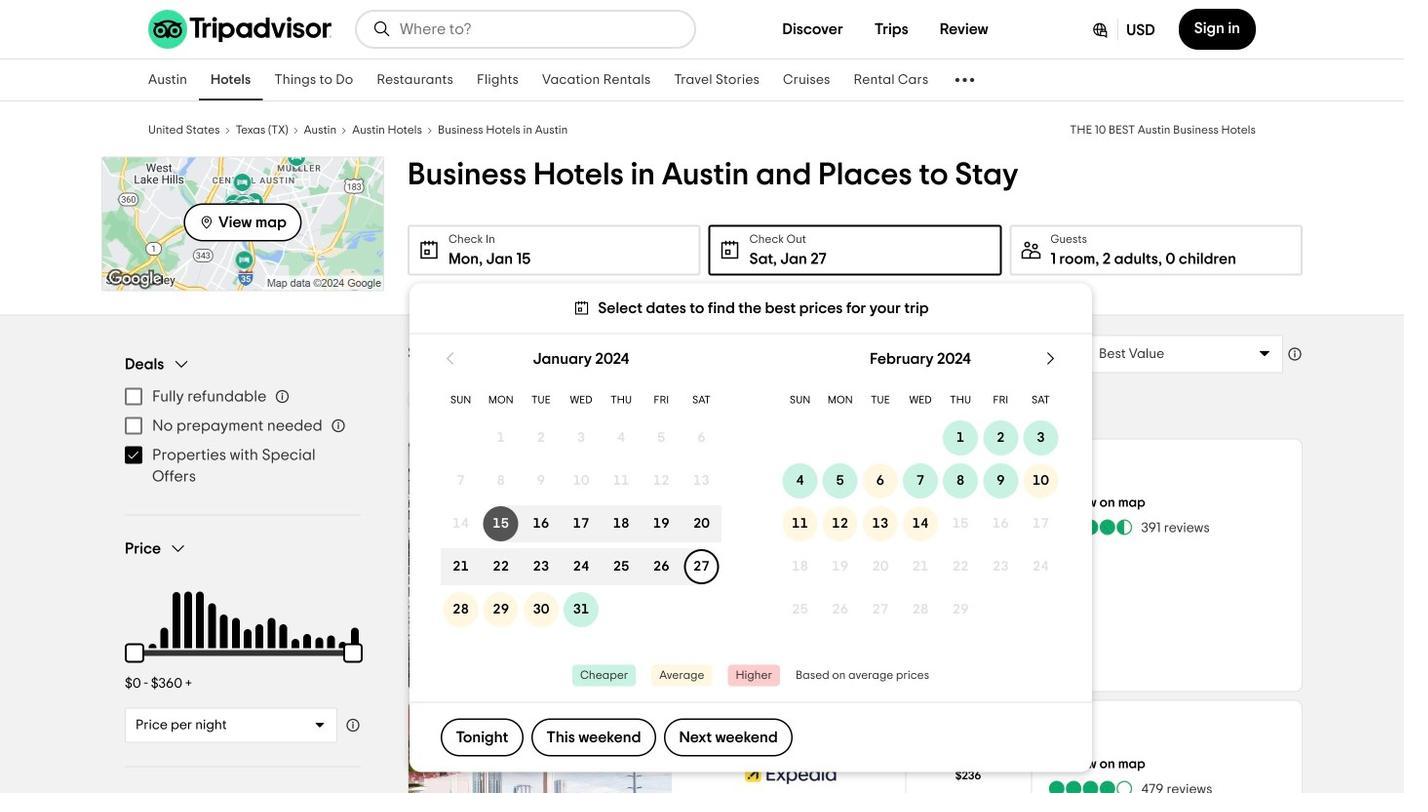 Task type: vqa. For each thing, say whether or not it's contained in the screenshot.
Review
no



Task type: describe. For each thing, give the bounding box(es) containing it.
previous month image
[[441, 349, 461, 368]]

1 row group from the left
[[441, 416, 722, 631]]

Search search field
[[400, 20, 679, 38]]

search image
[[373, 20, 392, 39]]

february 16, 2024 cell
[[981, 506, 1021, 541]]

maximum price slider
[[332, 632, 375, 675]]

canopy image
[[745, 494, 837, 533]]

0 vertical spatial group
[[125, 355, 361, 491]]

february 22, 2024 cell
[[941, 549, 981, 584]]

february 23, 2024 cell
[[981, 549, 1021, 584]]

minimum price slider
[[113, 632, 156, 675]]

save to a trip image
[[633, 455, 657, 479]]

next month image
[[1042, 349, 1061, 368]]

february 17, 2024 cell
[[1021, 506, 1061, 541]]

carousel of images figure
[[409, 440, 672, 691]]



Task type: locate. For each thing, give the bounding box(es) containing it.
menu
[[125, 382, 361, 491]]

1 horizontal spatial grid
[[781, 334, 1061, 631]]

row group
[[441, 416, 722, 631], [781, 416, 1061, 631]]

2 grid from the left
[[781, 334, 1061, 631]]

february 15, 2024 cell
[[941, 506, 981, 541]]

1 horizontal spatial row group
[[781, 416, 1061, 631]]

february 21, 2024 cell
[[901, 549, 941, 584]]

exterior image
[[409, 440, 672, 691]]

february 14, 2024 cell
[[901, 506, 941, 541]]

group
[[125, 355, 361, 491], [113, 539, 375, 743]]

february 24, 2024 cell
[[1021, 549, 1061, 584]]

1 grid from the left
[[441, 334, 722, 631]]

save to a trip image
[[633, 717, 657, 740]]

row
[[441, 384, 722, 416], [781, 384, 1061, 416], [441, 416, 722, 459], [781, 416, 1061, 459], [441, 459, 722, 502], [781, 459, 1061, 502], [441, 502, 722, 545], [781, 502, 1061, 545], [441, 545, 722, 588], [781, 545, 1061, 588], [441, 588, 722, 631], [781, 588, 1061, 631]]

0 horizontal spatial row group
[[441, 416, 722, 631]]

expedia.com image
[[745, 756, 837, 793]]

4.0 of 5 bubbles. 479 reviews element
[[1048, 779, 1213, 793]]

tripadvisor image
[[148, 10, 332, 49]]

0 horizontal spatial grid
[[441, 334, 722, 631]]

grid
[[441, 334, 722, 631], [781, 334, 1061, 631]]

4.5 of 5 bubbles. 391 reviews element
[[1048, 518, 1211, 537]]

2 row group from the left
[[781, 416, 1061, 631]]

None search field
[[357, 12, 695, 47]]

1 vertical spatial group
[[113, 539, 375, 743]]



